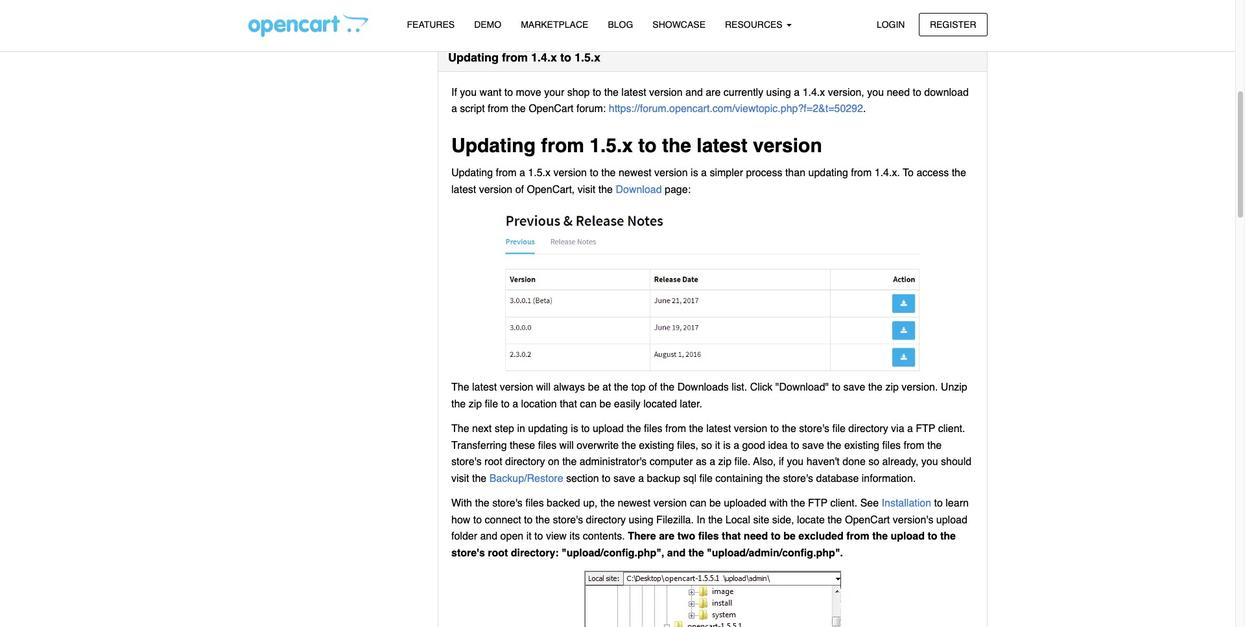 Task type: locate. For each thing, give the bounding box(es) containing it.
updating down location
[[528, 424, 568, 435]]

1 horizontal spatial can
[[690, 498, 707, 510]]

updating inside updating from a 1.5.x version to the newest version is a simpler process than updating from 1.4.x. to access the latest version of opencart, visit the
[[451, 168, 493, 179]]

downloads
[[677, 382, 729, 394]]

0 horizontal spatial upload
[[593, 424, 624, 435]]

save inside the latest version will always be at the top of the downloads list. click "download" to save the zip version. unzip the zip file to a location that can be easily located later.
[[843, 382, 865, 394]]

and inside to learn how to connect to the store's directory using filezilla. in the local site side, locate the opencart version's upload folder and open it to view its contents.
[[480, 531, 498, 543]]

0 horizontal spatial can
[[580, 399, 597, 411]]

backup
[[647, 473, 680, 485]]

0 horizontal spatial that
[[560, 399, 577, 411]]

.
[[863, 103, 866, 115]]

showcase
[[653, 19, 706, 30]]

you right the if
[[460, 87, 477, 98]]

to up directory:
[[534, 531, 543, 543]]

are inside there are two files that need to be excluded from the upload to the store's root directory: "upload/config.php", and the "upload/admin/config.php".
[[659, 531, 675, 543]]

the inside the latest version will always be at the top of the downloads list. click "download" to save the zip version. unzip the zip file to a location that can be easily located later.
[[451, 382, 469, 394]]

file right sql
[[699, 473, 713, 485]]

side,
[[772, 515, 794, 526]]

backup/restore section to save a backup sql file containing the store's database information.
[[489, 473, 916, 485]]

store's down backed
[[553, 515, 583, 526]]

0 vertical spatial opencart
[[529, 103, 574, 115]]

the latest version will always be at the top of the downloads list. click "download" to save the zip version. unzip the zip file to a location that can be easily located later.
[[451, 382, 967, 411]]

2 horizontal spatial zip
[[886, 382, 899, 394]]

you right version,
[[867, 87, 884, 98]]

excluded
[[799, 531, 844, 543]]

1 horizontal spatial opencart
[[845, 515, 890, 526]]

1 vertical spatial updating
[[451, 134, 536, 157]]

1 vertical spatial file
[[832, 424, 846, 435]]

2 horizontal spatial save
[[843, 382, 865, 394]]

shop
[[567, 87, 590, 98]]

client. down database
[[830, 498, 857, 510]]

register link
[[919, 13, 987, 36]]

version inside the if you want to move your shop to the latest version and are currently using a 1.4.x version, you need to download a script from the opencart forum:
[[649, 87, 683, 98]]

1 horizontal spatial upload
[[891, 531, 925, 543]]

1 horizontal spatial zip
[[718, 457, 732, 468]]

1.4.x left version,
[[803, 87, 825, 98]]

and up https://forum.opencart.com/viewtopic.php?f=2&t=50292
[[686, 87, 703, 98]]

0 vertical spatial that
[[560, 399, 577, 411]]

version
[[649, 87, 683, 98], [753, 134, 822, 157], [553, 168, 587, 179], [654, 168, 688, 179], [479, 184, 513, 196], [500, 382, 533, 394], [734, 424, 767, 435], [653, 498, 687, 510]]

if you want to move your shop to the latest version and are currently using a 1.4.x version, you need to download a script from the opencart forum:
[[451, 87, 969, 115]]

updating for updating from a 1.5.x version to the newest version is a simpler process than updating from 1.4.x. to access the latest version of opencart, visit the
[[451, 168, 493, 179]]

2 horizontal spatial is
[[723, 440, 731, 452]]

store's down folder
[[451, 548, 485, 560]]

done
[[843, 457, 866, 468]]

that down always
[[560, 399, 577, 411]]

and down 'connect'
[[480, 531, 498, 543]]

root down transferring
[[484, 457, 502, 468]]

to
[[560, 51, 571, 64], [504, 87, 513, 98], [593, 87, 601, 98], [913, 87, 921, 98], [638, 134, 657, 157], [590, 168, 598, 179], [832, 382, 841, 394], [501, 399, 510, 411], [581, 424, 590, 435], [770, 424, 779, 435], [791, 440, 799, 452], [602, 473, 611, 485], [934, 498, 943, 510], [473, 515, 482, 526], [524, 515, 533, 526], [534, 531, 543, 543], [771, 531, 781, 543], [928, 531, 937, 543]]

newest up there
[[618, 498, 651, 510]]

0 vertical spatial directory
[[848, 424, 888, 435]]

save up haven't
[[802, 440, 824, 452]]

version up filezilla.
[[653, 498, 687, 510]]

0 horizontal spatial existing
[[639, 440, 674, 452]]

1 horizontal spatial client.
[[938, 424, 965, 435]]

to
[[903, 168, 914, 179]]

to down marketplace link
[[560, 51, 571, 64]]

store's inside to learn how to connect to the store's directory using filezilla. in the local site side, locate the opencart version's upload folder and open it to view its contents.
[[553, 515, 583, 526]]

opencart down see
[[845, 515, 890, 526]]

visit inside updating from a 1.5.x version to the newest version is a simpler process than updating from 1.4.x. to access the latest version of opencart, visit the
[[578, 184, 596, 196]]

you
[[460, 87, 477, 98], [867, 87, 884, 98], [787, 457, 804, 468], [921, 457, 938, 468]]

file.
[[734, 457, 751, 468]]

of left opencart,
[[515, 184, 524, 196]]

1 horizontal spatial it
[[715, 440, 720, 452]]

1 horizontal spatial are
[[706, 87, 721, 98]]

to down updating from 1.5.x to the latest version
[[590, 168, 598, 179]]

to down the administrator's at the bottom of the page
[[602, 473, 611, 485]]

1 vertical spatial of
[[649, 382, 657, 394]]

newest up download
[[619, 168, 652, 179]]

and down two
[[667, 548, 686, 560]]

1 vertical spatial save
[[802, 440, 824, 452]]

2 vertical spatial zip
[[718, 457, 732, 468]]

that down local
[[722, 531, 741, 543]]

directory up contents.
[[586, 515, 626, 526]]

to up "upload/admin/config.php".
[[771, 531, 781, 543]]

store's up 'connect'
[[492, 498, 523, 510]]

visit up with
[[451, 473, 469, 485]]

zip inside the next step in updating is to upload the files from the latest version to the store's file directory via a ftp client. transferring these files will overwrite the existing files, so it is a good idea to save the existing files from the store's root directory on the administrator's computer as a zip file. also, if you haven't done so already, you should visit the
[[718, 457, 732, 468]]

ftp right via
[[916, 424, 935, 435]]

script
[[460, 103, 485, 115]]

existing
[[639, 440, 674, 452], [844, 440, 880, 452]]

the
[[604, 87, 619, 98], [511, 103, 526, 115], [662, 134, 691, 157], [601, 168, 616, 179], [952, 168, 966, 179], [598, 184, 613, 196], [614, 382, 628, 394], [660, 382, 675, 394], [868, 382, 883, 394], [451, 399, 466, 411], [627, 424, 641, 435], [689, 424, 703, 435], [782, 424, 796, 435], [622, 440, 636, 452], [827, 440, 841, 452], [927, 440, 942, 452], [562, 457, 577, 468], [472, 473, 487, 485], [766, 473, 780, 485], [475, 498, 489, 510], [600, 498, 615, 510], [791, 498, 805, 510], [536, 515, 550, 526], [708, 515, 723, 526], [828, 515, 842, 526], [872, 531, 888, 543], [940, 531, 956, 543], [689, 548, 704, 560]]

and inside there are two files that need to be excluded from the upload to the store's root directory: "upload/config.php", and the "upload/admin/config.php".
[[667, 548, 686, 560]]

features link
[[397, 14, 464, 36]]

it
[[715, 440, 720, 452], [526, 531, 532, 543]]

version up good
[[734, 424, 767, 435]]

ftp inside the next step in updating is to upload the files from the latest version to the store's file directory via a ftp client. transferring these files will overwrite the existing files, so it is a good idea to save the existing files from the store's root directory on the administrator's computer as a zip file. also, if you haven't done so already, you should visit the
[[916, 424, 935, 435]]

store's down transferring
[[451, 457, 482, 468]]

updating from 1.5.x to the latest version
[[451, 134, 822, 157]]

version.
[[902, 382, 938, 394]]

the up transferring
[[451, 382, 469, 394]]

0 horizontal spatial are
[[659, 531, 675, 543]]

opencart - open source shopping cart solution image
[[248, 14, 368, 37]]

2 vertical spatial 1.5.x
[[528, 168, 551, 179]]

0 horizontal spatial will
[[536, 382, 551, 394]]

from inside the if you want to move your shop to the latest version and are currently using a 1.4.x version, you need to download a script from the opencart forum:
[[488, 103, 508, 115]]

are inside the if you want to move your shop to the latest version and are currently using a 1.4.x version, you need to download a script from the opencart forum:
[[706, 87, 721, 98]]

1 vertical spatial is
[[571, 424, 578, 435]]

updating
[[448, 51, 499, 64], [451, 134, 536, 157], [451, 168, 493, 179]]

learn
[[946, 498, 969, 510]]

updating inside the next step in updating is to upload the files from the latest version to the store's file directory via a ftp client. transferring these files will overwrite the existing files, so it is a good idea to save the existing files from the store's root directory on the administrator's computer as a zip file. also, if you haven't done so already, you should visit the
[[528, 424, 568, 435]]

1 vertical spatial will
[[559, 440, 574, 452]]

1 vertical spatial ftp
[[808, 498, 828, 510]]

how
[[451, 515, 470, 526]]

version up location
[[500, 382, 533, 394]]

0 horizontal spatial visit
[[451, 473, 469, 485]]

so
[[701, 440, 712, 452], [869, 457, 880, 468]]

is inside updating from a 1.5.x version to the newest version is a simpler process than updating from 1.4.x. to access the latest version of opencart, visit the
[[691, 168, 698, 179]]

move
[[516, 87, 541, 98]]

version left opencart,
[[479, 184, 513, 196]]

upgrading
[[261, 32, 313, 44]]

2 vertical spatial updating
[[451, 168, 493, 179]]

files down located
[[644, 424, 662, 435]]

0 horizontal spatial updating
[[528, 424, 568, 435]]

1 vertical spatial visit
[[451, 473, 469, 485]]

root
[[484, 457, 502, 468], [488, 548, 508, 560]]

0 horizontal spatial directory
[[505, 457, 545, 468]]

with the store's files backed up, the newest version can be uploaded with the ftp client. see installation
[[451, 498, 934, 510]]

1 horizontal spatial using
[[766, 87, 791, 98]]

if
[[779, 457, 784, 468]]

root inside there are two files that need to be excluded from the upload to the store's root directory: "upload/config.php", and the "upload/admin/config.php".
[[488, 548, 508, 560]]

list.
[[732, 382, 747, 394]]

1 vertical spatial using
[[629, 515, 653, 526]]

0 horizontal spatial client.
[[830, 498, 857, 510]]

1 horizontal spatial 1.4.x
[[803, 87, 825, 98]]

upload down version's
[[891, 531, 925, 543]]

want
[[480, 87, 502, 98]]

upload inside the next step in updating is to upload the files from the latest version to the store's file directory via a ftp client. transferring these files will overwrite the existing files, so it is a good idea to save the existing files from the store's root directory on the administrator's computer as a zip file. also, if you haven't done so already, you should visit the
[[593, 424, 624, 435]]

1.5.x down the forum: on the left top
[[590, 134, 633, 157]]

installation link
[[882, 498, 934, 510]]

1 horizontal spatial existing
[[844, 440, 880, 452]]

file up done
[[832, 424, 846, 435]]

the inside the next step in updating is to upload the files from the latest version to the store's file directory via a ftp client. transferring these files will overwrite the existing files, so it is a good idea to save the existing files from the store's root directory on the administrator's computer as a zip file. also, if you haven't done so already, you should visit the
[[451, 424, 469, 435]]

marketplace link
[[511, 14, 598, 36]]

1 horizontal spatial ftp
[[916, 424, 935, 435]]

demo
[[474, 19, 501, 30]]

1 vertical spatial 1.4.x
[[803, 87, 825, 98]]

there
[[628, 531, 656, 543]]

download page:
[[616, 184, 691, 196]]

are down filezilla.
[[659, 531, 675, 543]]

2 vertical spatial is
[[723, 440, 731, 452]]

latest inside updating from a 1.5.x version to the newest version is a simpler process than updating from 1.4.x. to access the latest version of opencart, visit the
[[451, 184, 476, 196]]

the
[[451, 382, 469, 394], [451, 424, 469, 435]]

it inside to learn how to connect to the store's directory using filezilla. in the local site side, locate the opencart version's upload folder and open it to view its contents.
[[526, 531, 532, 543]]

1 horizontal spatial that
[[722, 531, 741, 543]]

and inside the if you want to move your shop to the latest version and are currently using a 1.4.x version, you need to download a script from the opencart forum:
[[686, 87, 703, 98]]

to up idea
[[770, 424, 779, 435]]

1 horizontal spatial save
[[802, 440, 824, 452]]

file up "next"
[[485, 399, 498, 411]]

that
[[560, 399, 577, 411], [722, 531, 741, 543]]

computer
[[650, 457, 693, 468]]

showcase link
[[643, 14, 715, 36]]

updating right than
[[808, 168, 848, 179]]

0 horizontal spatial so
[[701, 440, 712, 452]]

1 vertical spatial the
[[451, 424, 469, 435]]

backed
[[547, 498, 580, 510]]

0 vertical spatial using
[[766, 87, 791, 98]]

1.4.x
[[531, 51, 557, 64], [803, 87, 825, 98]]

is up page:
[[691, 168, 698, 179]]

version up than
[[753, 134, 822, 157]]

1 horizontal spatial will
[[559, 440, 574, 452]]

2 vertical spatial directory
[[586, 515, 626, 526]]

1 vertical spatial can
[[690, 498, 707, 510]]

need left the download
[[887, 87, 910, 98]]

1 vertical spatial client.
[[830, 498, 857, 510]]

file
[[485, 399, 498, 411], [832, 424, 846, 435], [699, 473, 713, 485]]

1.4.x.
[[875, 168, 900, 179]]

files inside there are two files that need to be excluded from the upload to the store's root directory: "upload/config.php", and the "upload/admin/config.php".
[[698, 531, 719, 543]]

1 horizontal spatial of
[[649, 382, 657, 394]]

0 vertical spatial visit
[[578, 184, 596, 196]]

visit right opencart,
[[578, 184, 596, 196]]

1 vertical spatial root
[[488, 548, 508, 560]]

zip up "next"
[[469, 399, 482, 411]]

can up in
[[690, 498, 707, 510]]

next
[[472, 424, 492, 435]]

newest inside updating from a 1.5.x version to the newest version is a simpler process than updating from 1.4.x. to access the latest version of opencart, visit the
[[619, 168, 652, 179]]

0 vertical spatial updating
[[808, 168, 848, 179]]

2 vertical spatial file
[[699, 473, 713, 485]]

to right want
[[504, 87, 513, 98]]

using up there
[[629, 515, 653, 526]]

1 horizontal spatial visit
[[578, 184, 596, 196]]

that inside there are two files that need to be excluded from the upload to the store's root directory: "upload/config.php", and the "upload/admin/config.php".
[[722, 531, 741, 543]]

0 horizontal spatial using
[[629, 515, 653, 526]]

files down in
[[698, 531, 719, 543]]

need down site
[[744, 531, 768, 543]]

1 vertical spatial are
[[659, 531, 675, 543]]

1 vertical spatial updating
[[528, 424, 568, 435]]

opencart down your on the left of the page
[[529, 103, 574, 115]]

root down open
[[488, 548, 508, 560]]

1 vertical spatial that
[[722, 531, 741, 543]]

1 vertical spatial and
[[480, 531, 498, 543]]

directory
[[848, 424, 888, 435], [505, 457, 545, 468], [586, 515, 626, 526]]

2 horizontal spatial upload
[[936, 515, 968, 526]]

of right top
[[649, 382, 657, 394]]

0 vertical spatial the
[[451, 382, 469, 394]]

upload
[[593, 424, 624, 435], [936, 515, 968, 526], [891, 531, 925, 543]]

be inside there are two files that need to be excluded from the upload to the store's root directory: "upload/config.php", and the "upload/admin/config.php".
[[784, 531, 796, 543]]

and
[[686, 87, 703, 98], [480, 531, 498, 543], [667, 548, 686, 560]]

view
[[546, 531, 567, 543]]

to up download page: in the top of the page
[[638, 134, 657, 157]]

will inside the latest version will always be at the top of the downloads list. click "download" to save the zip version. unzip the zip file to a location that can be easily located later.
[[536, 382, 551, 394]]

1 vertical spatial upload
[[936, 515, 968, 526]]

zip left "version."
[[886, 382, 899, 394]]

1.5.x inside updating from a 1.5.x version to the newest version is a simpler process than updating from 1.4.x. to access the latest version of opencart, visit the
[[528, 168, 551, 179]]

currently
[[724, 87, 763, 98]]

in
[[697, 515, 705, 526]]

2 existing from the left
[[844, 440, 880, 452]]

store's down if
[[783, 473, 813, 485]]

0 vertical spatial will
[[536, 382, 551, 394]]

can down always
[[580, 399, 597, 411]]

0 vertical spatial are
[[706, 87, 721, 98]]

0 vertical spatial can
[[580, 399, 597, 411]]

0 vertical spatial newest
[[619, 168, 652, 179]]

0 vertical spatial of
[[515, 184, 524, 196]]

0 vertical spatial zip
[[886, 382, 899, 394]]

zip left file.
[[718, 457, 732, 468]]

0 horizontal spatial it
[[526, 531, 532, 543]]

1 vertical spatial opencart
[[845, 515, 890, 526]]

so right done
[[869, 457, 880, 468]]

backup/restore link
[[489, 473, 563, 485]]

0 horizontal spatial is
[[571, 424, 578, 435]]

is up overwrite
[[571, 424, 578, 435]]

0 vertical spatial it
[[715, 440, 720, 452]]

1 horizontal spatial updating
[[808, 168, 848, 179]]

0 vertical spatial save
[[843, 382, 865, 394]]

client. inside the next step in updating is to upload the files from the latest version to the store's file directory via a ftp client. transferring these files will overwrite the existing files, so it is a good idea to save the existing files from the store's root directory on the administrator's computer as a zip file. also, if you haven't done so already, you should visit the
[[938, 424, 965, 435]]

0 vertical spatial 1.4.x
[[531, 51, 557, 64]]

the left "next"
[[451, 424, 469, 435]]

files
[[644, 424, 662, 435], [538, 440, 557, 452], [882, 440, 901, 452], [525, 498, 544, 510], [698, 531, 719, 543]]

files down via
[[882, 440, 901, 452]]

client. up should
[[938, 424, 965, 435]]

2 vertical spatial and
[[667, 548, 686, 560]]

will inside the next step in updating is to upload the files from the latest version to the store's file directory via a ftp client. transferring these files will overwrite the existing files, so it is a good idea to save the existing files from the store's root directory on the administrator's computer as a zip file. also, if you haven't done so already, you should visit the
[[559, 440, 574, 452]]

0 vertical spatial client.
[[938, 424, 965, 435]]

existing up done
[[844, 440, 880, 452]]

ftp
[[916, 424, 935, 435], [808, 498, 828, 510]]

upload down "learn"
[[936, 515, 968, 526]]

the next step in updating is to upload the files from the latest version to the store's file directory via a ftp client. transferring these files will overwrite the existing files, so it is a good idea to save the existing files from the store's root directory on the administrator's computer as a zip file. also, if you haven't done so already, you should visit the
[[451, 424, 972, 485]]

0 horizontal spatial save
[[613, 473, 635, 485]]

updating from 1.4.x to 1.5.x button
[[448, 51, 601, 64]]

0 vertical spatial root
[[484, 457, 502, 468]]

0 horizontal spatial opencart
[[529, 103, 574, 115]]

1 vertical spatial zip
[[469, 399, 482, 411]]

to left "learn"
[[934, 498, 943, 510]]

it right files,
[[715, 440, 720, 452]]

0 vertical spatial need
[[887, 87, 910, 98]]

can inside the latest version will always be at the top of the downloads list. click "download" to save the zip version. unzip the zip file to a location that can be easily located later.
[[580, 399, 597, 411]]

updating for updating from 1.4.x to 1.5.x
[[448, 51, 499, 64]]

latest inside the if you want to move your shop to the latest version and are currently using a 1.4.x version, you need to download a script from the opencart forum:
[[622, 87, 646, 98]]

be down side,
[[784, 531, 796, 543]]

administrator's
[[580, 457, 647, 468]]

0 vertical spatial file
[[485, 399, 498, 411]]

directory left via
[[848, 424, 888, 435]]

section
[[566, 473, 599, 485]]

1.5.x up the shop
[[575, 51, 601, 64]]

1 vertical spatial need
[[744, 531, 768, 543]]

will up location
[[536, 382, 551, 394]]

save right "download"
[[843, 382, 865, 394]]

1 the from the top
[[451, 382, 469, 394]]

2 the from the top
[[451, 424, 469, 435]]

save down the administrator's at the bottom of the page
[[613, 473, 635, 485]]

filezilla.
[[656, 515, 694, 526]]

transferring
[[451, 440, 507, 452]]

1 horizontal spatial need
[[887, 87, 910, 98]]

access
[[917, 168, 949, 179]]

1.5.x up opencart,
[[528, 168, 551, 179]]

0 horizontal spatial need
[[744, 531, 768, 543]]

0 horizontal spatial of
[[515, 184, 524, 196]]

from inside there are two files that need to be excluded from the upload to the store's root directory: "upload/config.php", and the "upload/admin/config.php".
[[846, 531, 869, 543]]

version up updating from 1.5.x to the latest version
[[649, 87, 683, 98]]

1 vertical spatial it
[[526, 531, 532, 543]]

existing up computer
[[639, 440, 674, 452]]

0 vertical spatial updating
[[448, 51, 499, 64]]

latest inside the latest version will always be at the top of the downloads list. click "download" to save the zip version. unzip the zip file to a location that can be easily located later.
[[472, 382, 497, 394]]

to right "download"
[[832, 382, 841, 394]]

newest for up,
[[618, 498, 651, 510]]

0 vertical spatial upload
[[593, 424, 624, 435]]

"upload/admin/config.php".
[[707, 548, 843, 560]]

up,
[[583, 498, 598, 510]]

2 horizontal spatial file
[[832, 424, 846, 435]]

1.5.x
[[575, 51, 601, 64], [590, 134, 633, 157], [528, 168, 551, 179]]

it right open
[[526, 531, 532, 543]]

via
[[891, 424, 904, 435]]

database
[[816, 473, 859, 485]]

files down backup/restore link on the left
[[525, 498, 544, 510]]

ftp up the locate
[[808, 498, 828, 510]]

directory up backup/restore link on the left
[[505, 457, 545, 468]]

1 horizontal spatial so
[[869, 457, 880, 468]]

will up on
[[559, 440, 574, 452]]



Task type: describe. For each thing, give the bounding box(es) containing it.
site
[[753, 515, 769, 526]]

it inside the next step in updating is to upload the files from the latest version to the store's file directory via a ftp client. transferring these files will overwrite the existing files, so it is a good idea to save the existing files from the store's root directory on the administrator's computer as a zip file. also, if you haven't done so already, you should visit the
[[715, 440, 720, 452]]

simpler
[[710, 168, 743, 179]]

a inside the latest version will always be at the top of the downloads list. click "download" to save the zip version. unzip the zip file to a location that can be easily located later.
[[513, 399, 518, 411]]

process
[[746, 168, 782, 179]]

version inside the latest version will always be at the top of the downloads list. click "download" to save the zip version. unzip the zip file to a location that can be easily located later.
[[500, 382, 533, 394]]

you right if
[[787, 457, 804, 468]]

with
[[769, 498, 788, 510]]

updating inside updating from a 1.5.x version to the newest version is a simpler process than updating from 1.4.x. to access the latest version of opencart, visit the
[[808, 168, 848, 179]]

0 horizontal spatial zip
[[469, 399, 482, 411]]

your
[[544, 87, 564, 98]]

to down version's
[[928, 531, 937, 543]]

using inside the if you want to move your shop to the latest version and are currently using a 1.4.x version, you need to download a script from the opencart forum:
[[766, 87, 791, 98]]

file inside the next step in updating is to upload the files from the latest version to the store's file directory via a ftp client. transferring these files will overwrite the existing files, so it is a good idea to save the existing files from the store's root directory on the administrator's computer as a zip file. also, if you haven't done so already, you should visit the
[[832, 424, 846, 435]]

files,
[[677, 440, 698, 452]]

if
[[451, 87, 457, 98]]

download link
[[616, 184, 662, 196]]

connect
[[485, 515, 521, 526]]

login link
[[866, 13, 916, 36]]

store's inside there are two files that need to be excluded from the upload to the store's root directory: "upload/config.php", and the "upload/admin/config.php".
[[451, 548, 485, 560]]

open
[[500, 531, 523, 543]]

1.4.x inside the if you want to move your shop to the latest version and are currently using a 1.4.x version, you need to download a script from the opencart forum:
[[803, 87, 825, 98]]

2 vertical spatial save
[[613, 473, 635, 485]]

"upload/config.php",
[[562, 548, 664, 560]]

demo link
[[464, 14, 511, 36]]

marketplace
[[521, 19, 588, 30]]

at
[[602, 382, 611, 394]]

need inside there are two files that need to be excluded from the upload to the store's root directory: "upload/config.php", and the "upload/admin/config.php".
[[744, 531, 768, 543]]

using inside to learn how to connect to the store's directory using filezilla. in the local site side, locate the opencart version's upload folder and open it to view its contents.
[[629, 515, 653, 526]]

upload inside there are two files that need to be excluded from the upload to the store's root directory: "upload/config.php", and the "upload/admin/config.php".
[[891, 531, 925, 543]]

locate
[[797, 515, 825, 526]]

0 horizontal spatial 1.4.x
[[531, 51, 557, 64]]

root inside the next step in updating is to upload the files from the latest version to the store's file directory via a ftp client. transferring these files will overwrite the existing files, so it is a good idea to save the existing files from the store's root directory on the administrator's computer as a zip file. also, if you haven't done so already, you should visit the
[[484, 457, 502, 468]]

guide
[[311, 10, 339, 21]]

updating from 1.5.x to the latest version tab list
[[438, 12, 987, 628]]

step
[[495, 424, 514, 435]]

already,
[[882, 457, 919, 468]]

containing
[[716, 473, 763, 485]]

page:
[[665, 184, 691, 196]]

updating from 1.4.x to 1.5.x
[[448, 51, 601, 64]]

0 vertical spatial 1.5.x
[[575, 51, 601, 64]]

updating from a 1.5.x version to the newest version is a simpler process than updating from 1.4.x. to access the latest version of opencart, visit the
[[451, 168, 966, 196]]

version,
[[828, 87, 864, 98]]

blog link
[[598, 14, 643, 36]]

folder
[[451, 531, 477, 543]]

files up on
[[538, 440, 557, 452]]

you left should
[[921, 457, 938, 468]]

latest inside the next step in updating is to upload the files from the latest version to the store's file directory via a ftp client. transferring these files will overwrite the existing files, so it is a good idea to save the existing files from the store's root directory on the administrator's computer as a zip file. also, if you haven't done so already, you should visit the
[[706, 424, 731, 435]]

version inside the next step in updating is to upload the files from the latest version to the store's file directory via a ftp client. transferring these files will overwrite the existing files, so it is a good idea to save the existing files from the store's root directory on the administrator's computer as a zip file. also, if you haven't done so already, you should visit the
[[734, 424, 767, 435]]

1 vertical spatial 1.5.x
[[590, 134, 633, 157]]

top
[[631, 382, 646, 394]]

to inside updating from a 1.5.x version to the newest version is a simpler process than updating from 1.4.x. to access the latest version of opencart, visit the
[[590, 168, 598, 179]]

"download"
[[775, 382, 829, 394]]

always
[[553, 382, 585, 394]]

be down at
[[600, 399, 611, 411]]

there are two files that need to be excluded from the upload to the store's root directory: "upload/config.php", and the "upload/admin/config.php".
[[451, 531, 956, 560]]

as
[[696, 457, 707, 468]]

uploaded
[[724, 498, 767, 510]]

its
[[570, 531, 580, 543]]

opencart inside the if you want to move your shop to the latest version and are currently using a 1.4.x version, you need to download a script from the opencart forum:
[[529, 103, 574, 115]]

0 vertical spatial so
[[701, 440, 712, 452]]

download
[[924, 87, 969, 98]]

need inside the if you want to move your shop to the latest version and are currently using a 1.4.x version, you need to download a script from the opencart forum:
[[887, 87, 910, 98]]

version up opencart,
[[553, 168, 587, 179]]

contents.
[[583, 531, 625, 543]]

to right idea
[[791, 440, 799, 452]]

unzip
[[941, 382, 967, 394]]

to up the forum: on the left top
[[593, 87, 601, 98]]

to learn how to connect to the store's directory using filezilla. in the local site side, locate the opencart version's upload folder and open it to view its contents.
[[451, 498, 969, 543]]

two
[[677, 531, 695, 543]]

the for the latest version will always be at the top of the downloads list. click "download" to save the zip version. unzip the zip file to a location that can be easily located later.
[[451, 382, 469, 394]]

blog
[[608, 19, 633, 30]]

opencart,
[[527, 184, 575, 196]]

see
[[860, 498, 879, 510]]

0 horizontal spatial ftp
[[808, 498, 828, 510]]

backup/restore
[[489, 473, 563, 485]]

later.
[[680, 399, 702, 411]]

to up overwrite
[[581, 424, 590, 435]]

download
[[616, 184, 662, 196]]

delete admin config image
[[584, 571, 842, 628]]

file inside the latest version will always be at the top of the downloads list. click "download" to save the zip version. unzip the zip file to a location that can be easily located later.
[[485, 399, 498, 411]]

the for the next step in updating is to upload the files from the latest version to the store's file directory via a ftp client. transferring these files will overwrite the existing files, so it is a good idea to save the existing files from the store's root directory on the administrator's computer as a zip file. also, if you haven't done so already, you should visit the
[[451, 424, 469, 435]]

version up page:
[[654, 168, 688, 179]]

upload inside to learn how to connect to the store's directory using filezilla. in the local site side, locate the opencart version's upload folder and open it to view its contents.
[[936, 515, 968, 526]]

of inside updating from a 1.5.x version to the newest version is a simpler process than updating from 1.4.x. to access the latest version of opencart, visit the
[[515, 184, 524, 196]]

opencart inside to learn how to connect to the store's directory using filezilla. in the local site side, locate the opencart version's upload folder and open it to view its contents.
[[845, 515, 890, 526]]

directory inside to learn how to connect to the store's directory using filezilla. in the local site side, locate the opencart version's upload folder and open it to view its contents.
[[586, 515, 626, 526]]

1 vertical spatial directory
[[505, 457, 545, 468]]

visit inside the next step in updating is to upload the files from the latest version to the store's file directory via a ftp client. transferring these files will overwrite the existing files, so it is a good idea to save the existing files from the store's root directory on the administrator's computer as a zip file. also, if you haven't done so already, you should visit the
[[451, 473, 469, 485]]

be left at
[[588, 382, 600, 394]]

installation
[[882, 498, 931, 510]]

to right how
[[473, 515, 482, 526]]

developer
[[261, 10, 308, 21]]

click
[[750, 382, 773, 394]]

location
[[521, 399, 557, 411]]

developer guide
[[261, 10, 339, 21]]

resources
[[725, 19, 785, 30]]

newest for to
[[619, 168, 652, 179]]

save inside the next step in updating is to upload the files from the latest version to the store's file directory via a ftp client. transferring these files will overwrite the existing files, so it is a good idea to save the existing files from the store's root directory on the administrator's computer as a zip file. also, if you haven't done so already, you should visit the
[[802, 440, 824, 452]]

easily
[[614, 399, 641, 411]]

2 horizontal spatial directory
[[848, 424, 888, 435]]

features
[[407, 19, 455, 30]]

1 existing from the left
[[639, 440, 674, 452]]

haven't
[[807, 457, 840, 468]]

to up step
[[501, 399, 510, 411]]

local
[[726, 515, 750, 526]]

that inside the latest version will always be at the top of the downloads list. click "download" to save the zip version. unzip the zip file to a location that can be easily located later.
[[560, 399, 577, 411]]

register
[[930, 19, 976, 30]]

also,
[[753, 457, 776, 468]]

1 vertical spatial so
[[869, 457, 880, 468]]

to right 'connect'
[[524, 515, 533, 526]]

latest version image
[[496, 207, 929, 372]]

store's up haven't
[[799, 424, 829, 435]]

located
[[643, 399, 677, 411]]

be down backup/restore section to save a backup sql file containing the store's database information.
[[709, 498, 721, 510]]

login
[[877, 19, 905, 30]]

on
[[548, 457, 559, 468]]

information.
[[862, 473, 916, 485]]

to left the download
[[913, 87, 921, 98]]

in
[[517, 424, 525, 435]]

forum:
[[577, 103, 606, 115]]

https://forum.opencart.com/viewtopic.php?f=2&t=50292
[[609, 103, 863, 115]]

of inside the latest version will always be at the top of the downloads list. click "download" to save the zip version. unzip the zip file to a location that can be easily located later.
[[649, 382, 657, 394]]

updating for updating from 1.5.x to the latest version
[[451, 134, 536, 157]]

good
[[742, 440, 765, 452]]



Task type: vqa. For each thing, say whether or not it's contained in the screenshot.
It
yes



